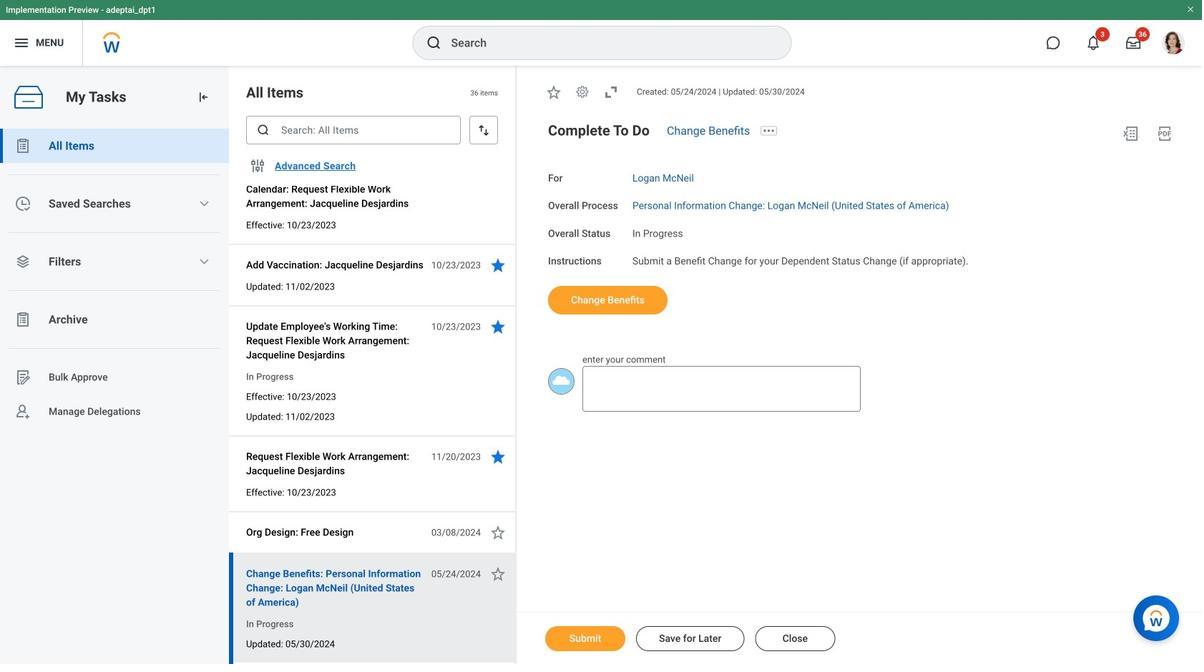 Task type: locate. For each thing, give the bounding box(es) containing it.
1 vertical spatial star image
[[490, 257, 507, 274]]

2 vertical spatial star image
[[490, 566, 507, 583]]

clock check image
[[14, 195, 31, 213]]

chevron down image for clock check icon
[[198, 198, 210, 210]]

3 star image from the top
[[490, 566, 507, 583]]

action bar region
[[517, 613, 1202, 665]]

clipboard image
[[14, 137, 31, 155]]

star image
[[490, 449, 507, 466], [490, 525, 507, 542], [490, 566, 507, 583]]

star image
[[545, 84, 563, 101], [490, 257, 507, 274], [490, 319, 507, 336]]

inbox large image
[[1127, 36, 1141, 50]]

banner
[[0, 0, 1202, 66]]

2 chevron down image from the top
[[198, 256, 210, 268]]

list
[[0, 129, 229, 429]]

profile logan mcneil image
[[1162, 31, 1185, 57]]

0 vertical spatial star image
[[490, 449, 507, 466]]

chevron down image
[[198, 198, 210, 210], [198, 256, 210, 268]]

0 vertical spatial chevron down image
[[198, 198, 210, 210]]

1 chevron down image from the top
[[198, 198, 210, 210]]

view printable version (pdf) image
[[1157, 125, 1174, 142]]

1 vertical spatial star image
[[490, 525, 507, 542]]

gear image
[[575, 85, 590, 99]]

search image
[[426, 34, 443, 52]]

transformation import image
[[196, 90, 210, 105]]

clipboard image
[[14, 311, 31, 329]]

None text field
[[583, 367, 861, 412]]

1 vertical spatial chevron down image
[[198, 256, 210, 268]]

2 star image from the top
[[490, 525, 507, 542]]



Task type: vqa. For each thing, say whether or not it's contained in the screenshot.
30.0%
no



Task type: describe. For each thing, give the bounding box(es) containing it.
configure image
[[249, 157, 266, 175]]

Search Workday  search field
[[451, 27, 762, 59]]

0 vertical spatial star image
[[545, 84, 563, 101]]

search image
[[256, 123, 271, 137]]

rename image
[[14, 369, 31, 387]]

chevron down image for the perspective image
[[198, 256, 210, 268]]

export to excel image
[[1122, 125, 1139, 142]]

justify image
[[13, 34, 30, 52]]

2 vertical spatial star image
[[490, 319, 507, 336]]

perspective image
[[14, 253, 31, 271]]

close environment banner image
[[1187, 5, 1195, 14]]

fullscreen image
[[603, 84, 620, 101]]

user plus image
[[14, 404, 31, 421]]

notifications large image
[[1087, 36, 1101, 50]]

sort image
[[477, 123, 491, 137]]

item list element
[[229, 0, 517, 665]]

Search: All Items text field
[[246, 116, 461, 145]]

1 star image from the top
[[490, 449, 507, 466]]



